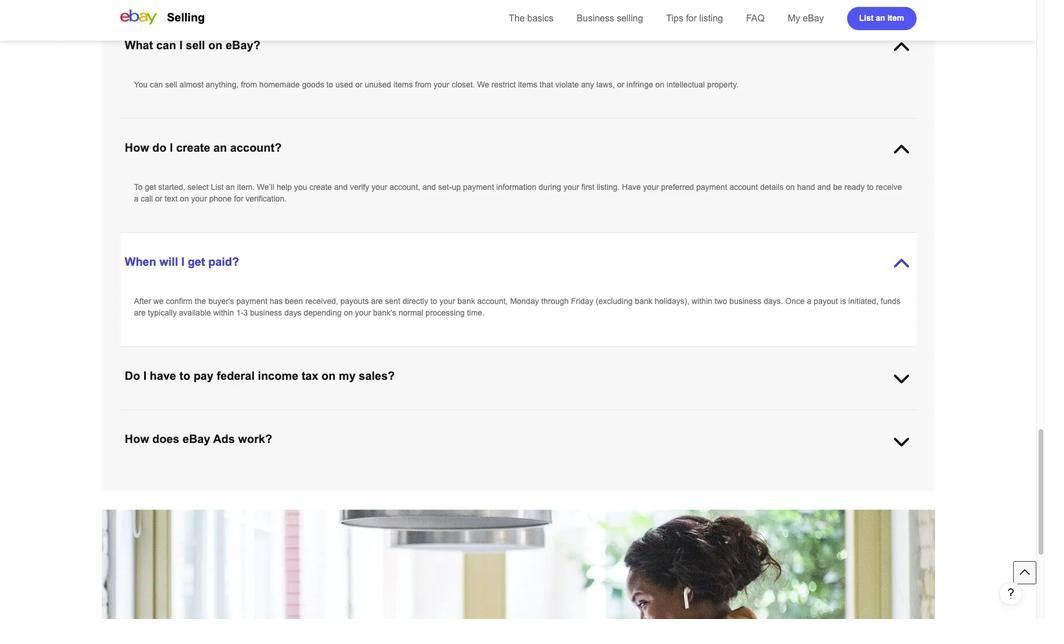 Task type: describe. For each thing, give the bounding box(es) containing it.
$1,000
[[794, 434, 819, 443]]

or inside to get started, select list an item. we'll help you create and verify your account, and set-up payment information during your first listing. have your preferred payment account details on hand and be ready to receive a call or text on your phone for verification.
[[155, 194, 162, 203]]

or right 'laws,'
[[618, 80, 625, 89]]

impact
[[231, 422, 255, 431]]

be inside to get started, select list an item. we'll help you create and verify your account, and set-up payment information during your first listing. have your preferred payment account details on hand and be ready to receive a call or text on your phone for verification.
[[834, 182, 843, 192]]

advertising
[[371, 474, 411, 483]]

1 horizontal spatial within
[[692, 296, 713, 306]]

1 vertical spatial an
[[214, 141, 227, 154]]

0 vertical spatial an
[[876, 13, 886, 22]]

community
[[677, 474, 716, 483]]

less
[[553, 434, 568, 443]]

do
[[125, 369, 140, 382]]

that left the violate
[[540, 80, 554, 89]]

a up less
[[552, 422, 557, 431]]

account?
[[230, 141, 282, 154]]

can for you
[[150, 80, 163, 89]]

or right used
[[355, 80, 363, 89]]

business inside ebay ads can help you build your business on ebay with effective advertising tools that create a meaningful connection between you and ebay's global community of passionate buyers - and help you sell your items faster. stand out among billions of listings on ebay by putting your items in front of interested buyers no matter the size of your budget.
[[256, 474, 288, 483]]

1 vertical spatial business
[[250, 308, 282, 317]]

to inside to get started, select list an item. we'll help you create and verify your account, and set-up payment information during your first listing. have your preferred payment account details on hand and be ready to receive a call or text on your phone for verification.
[[868, 182, 874, 192]]

tips for listing
[[667, 13, 724, 23]]

we
[[478, 80, 490, 89]]

you'll
[[704, 422, 722, 431]]

on right listings
[[285, 485, 295, 495]]

how for how does ebay ads work?
[[125, 433, 149, 445]]

just
[[461, 422, 473, 431]]

file
[[381, 422, 391, 431]]

you up so
[[348, 422, 361, 431]]

on down just
[[461, 434, 470, 443]]

your right the verify
[[372, 182, 388, 192]]

work?
[[238, 433, 272, 445]]

today
[[189, 445, 209, 455]]

on down made
[[290, 474, 299, 483]]

passionate
[[728, 474, 767, 483]]

days.
[[764, 296, 784, 306]]

you up among
[[203, 474, 217, 483]]

(excluding
[[596, 296, 633, 306]]

sell inside ebay ads can help you build your business on ebay with effective advertising tools that create a meaningful connection between you and ebay's global community of passionate buyers - and help you sell your items faster. stand out among billions of listings on ebay by putting your items in front of interested buyers no matter the size of your budget.
[[849, 474, 862, 483]]

for right tips
[[686, 13, 697, 23]]

a inside after we confirm the buyer's payment has been received, payouts are sent directly to your bank account, monday through friday (excluding bank holidays), within two business days. once a payout is initiated, funds are typically available within 1-3 business days depending on your bank's normal processing time.
[[808, 296, 812, 306]]

ebay up 'by'
[[302, 474, 320, 483]]

verification.
[[246, 194, 287, 203]]

2022
[[276, 422, 294, 431]]

ads inside ebay ads can help you build your business on ebay with effective advertising tools that create a meaningful connection between you and ebay's global community of passionate buyers - and help you sell your items faster. stand out among billions of listings on ebay by putting your items in front of interested buyers no matter the size of your budget.
[[154, 474, 168, 483]]

been
[[285, 296, 303, 306]]

are up today
[[203, 434, 215, 443]]

0 vertical spatial sold
[[217, 434, 232, 443]]

of left listings
[[249, 485, 256, 495]]

list an item
[[860, 13, 905, 22]]

on right text
[[180, 194, 189, 203]]

your down between
[[571, 485, 587, 495]]

funds
[[881, 296, 901, 306]]

tips for listing link
[[667, 13, 724, 23]]

business selling link
[[577, 13, 644, 23]]

receive inside to get started, select list an item. we'll help you create and verify your account, and set-up payment information during your first listing. have your preferred payment account details on hand and be ready to receive a call or text on your phone for verification.
[[877, 182, 903, 192]]

you left paid
[[607, 434, 620, 443]]

pay
[[194, 369, 214, 382]]

sell left almost
[[165, 80, 177, 89]]

selling
[[167, 11, 205, 24]]

on left my
[[322, 369, 336, 382]]

1 horizontal spatial owe
[[724, 422, 739, 431]]

have
[[622, 182, 641, 192]]

to inside after we confirm the buyer's payment has been received, payouts are sent directly to your bank account, monday through friday (excluding bank holidays), within two business days. once a payout is initiated, funds are typically available within 1-3 business days depending on your bank's normal processing time.
[[431, 296, 438, 306]]

ebay up faster.
[[134, 474, 153, 483]]

set-
[[439, 182, 452, 192]]

example,
[[675, 434, 708, 443]]

interested
[[431, 485, 466, 495]]

businesses
[[318, 411, 359, 420]]

paid
[[623, 434, 638, 443]]

to up the doesn't
[[592, 411, 599, 420]]

listing
[[700, 13, 724, 23]]

how do i create an account?
[[125, 141, 282, 154]]

k.
[[134, 434, 142, 443]]

$600
[[772, 411, 790, 420]]

basics
[[528, 13, 554, 23]]

you right so
[[370, 434, 383, 443]]

list inside to get started, select list an item. we'll help you create and verify your account, and set-up payment information during your first listing. have your preferred payment account details on hand and be ready to receive a call or text on your phone for verification.
[[211, 182, 224, 192]]

subject
[[403, 445, 429, 455]]

faster.
[[134, 485, 156, 495]]

2 horizontal spatial payment
[[697, 182, 728, 192]]

that down businesses at bottom left
[[332, 422, 346, 431]]

you up budget.
[[596, 474, 609, 483]]

of right the size
[[562, 485, 568, 495]]

irs
[[222, 411, 236, 420]]

on left hand
[[786, 182, 795, 192]]

on right it at left
[[157, 445, 167, 455]]

faq
[[747, 13, 765, 23]]

my
[[788, 13, 801, 23]]

list inside the list an item link
[[860, 13, 874, 22]]

1 horizontal spatial 1099-
[[650, 411, 671, 420]]

0 horizontal spatial k
[[580, 422, 585, 431]]

front
[[403, 485, 419, 495]]

1 vertical spatial taxes
[[439, 434, 459, 443]]

to left used
[[327, 80, 333, 89]]

that down requirement
[[187, 434, 201, 443]]

are down 2022
[[273, 434, 285, 443]]

0 vertical spatial buyers
[[769, 474, 794, 483]]

last
[[821, 434, 834, 443]]

1 all from the left
[[308, 411, 316, 420]]

with
[[322, 474, 337, 483]]

form
[[629, 411, 648, 420]]

anything,
[[206, 80, 239, 89]]

items down advertising
[[373, 485, 392, 495]]

of right community at the right bottom of the page
[[719, 474, 726, 483]]

are up bank's at the left of the page
[[371, 296, 383, 306]]

and up learn
[[611, 474, 625, 483]]

putting
[[328, 485, 353, 495]]

the inside starting on jan 1, 2022, irs regulations require all businesses that process payments, including online marketplaces like ebay, to issue a form 1099-k for all sellers who receive $600 or more in sales. the new tax reporting requirement may impact your 2022 tax return that you may file in 2023. however, just because you receive a 1099-k doesn't automatically mean that you'll owe taxes on the amount reported on your 1099- k. only goods that are sold for a profit are considered taxable, so you won't owe any taxes on something you sell for less than what you paid for it. for example, if you bought a bike for $1,000 last year, and then sold it on ebay today for $700, that $700 you made would generally not be subject to income tax. check out our
[[854, 411, 868, 420]]

infringe
[[627, 80, 654, 89]]

after
[[134, 296, 151, 306]]

1 vertical spatial sold
[[134, 445, 149, 455]]

it.
[[652, 434, 658, 443]]

because
[[476, 422, 506, 431]]

1 vertical spatial receive
[[744, 411, 770, 420]]

among
[[195, 485, 220, 495]]

starting on jan 1, 2022, irs regulations require all businesses that process payments, including online marketplaces like ebay, to issue a form 1099-k for all sellers who receive $600 or more in sales. the new tax reporting requirement may impact your 2022 tax return that you may file in 2023. however, just because you receive a 1099-k doesn't automatically mean that you'll owe taxes on the amount reported on your 1099- k. only goods that are sold for a profit are considered taxable, so you won't owe any taxes on something you sell for less than what you paid for it. for example, if you bought a bike for $1,000 last year, and then sold it on ebay today for $700, that $700 you made would generally not be subject to income tax. check out our
[[134, 411, 900, 455]]

sell down selling
[[186, 39, 205, 52]]

during
[[539, 182, 562, 192]]

items right restrict
[[518, 80, 538, 89]]

0 horizontal spatial 1099-
[[559, 422, 580, 431]]

can inside ebay ads can help you build your business on ebay with effective advertising tools that create a meaningful connection between you and ebay's global community of passionate buyers - and help you sell your items faster. stand out among billions of listings on ebay by putting your items in front of interested buyers no matter the size of your budget.
[[171, 474, 184, 483]]

that down profit
[[246, 445, 259, 455]]

you down year,
[[834, 474, 847, 483]]

.
[[660, 485, 662, 495]]

initiated,
[[849, 296, 879, 306]]

and left the verify
[[334, 182, 348, 192]]

i for get
[[181, 255, 185, 268]]

tax.
[[468, 445, 482, 455]]

our
[[523, 445, 534, 455]]

have
[[150, 369, 176, 382]]

on up year,
[[850, 422, 859, 431]]

are down after
[[134, 308, 146, 317]]

your up processing
[[440, 296, 456, 306]]

for left less
[[541, 434, 551, 443]]

requirement
[[168, 422, 212, 431]]

learn more .
[[618, 485, 662, 495]]

more
[[641, 485, 660, 495]]

payouts
[[341, 296, 369, 306]]

your down new
[[861, 422, 877, 431]]

on inside after we confirm the buyer's payment has been received, payouts are sent directly to your bank account, monday through friday (excluding bank holidays), within two business days. once a payout is initiated, funds are typically available within 1-3 business days depending on your bank's normal processing time.
[[344, 308, 353, 317]]

for left it.
[[640, 434, 650, 443]]

help, opens dialogs image
[[1006, 588, 1017, 599]]

through
[[542, 296, 569, 306]]

when will i get paid?
[[125, 255, 239, 268]]

for right today
[[212, 445, 221, 455]]

1 from from the left
[[241, 80, 257, 89]]

1 vertical spatial within
[[213, 308, 234, 317]]

do i have to pay federal income tax on my sales?
[[125, 369, 395, 382]]

that left process at bottom
[[361, 411, 374, 420]]

payment inside after we confirm the buyer's payment has been received, payouts are sent directly to your bank account, monday through friday (excluding bank holidays), within two business days. once a payout is initiated, funds are typically available within 1-3 business days depending on your bank's normal processing time.
[[237, 296, 268, 306]]

1-
[[236, 308, 244, 317]]

and right hand
[[818, 182, 832, 192]]

your left closet.
[[434, 80, 450, 89]]

0 horizontal spatial the
[[509, 13, 525, 23]]

two
[[715, 296, 728, 306]]

the inside starting on jan 1, 2022, irs regulations require all businesses that process payments, including online marketplaces like ebay, to issue a form 1099-k for all sellers who receive $600 or more in sales. the new tax reporting requirement may impact your 2022 tax return that you may file in 2023. however, just because you receive a 1099-k doesn't automatically mean that you'll owe taxes on the amount reported on your 1099- k. only goods that are sold for a profit are considered taxable, so you won't owe any taxes on something you sell for less than what you paid for it. for example, if you bought a bike for $1,000 last year, and then sold it on ebay today for $700, that $700 you made would generally not be subject to income tax. check out our
[[774, 422, 786, 431]]

for up mean
[[679, 411, 688, 420]]

on left "jan"
[[164, 411, 173, 420]]

a down impact
[[246, 434, 250, 443]]

time.
[[467, 308, 485, 317]]

you
[[134, 80, 148, 89]]

regulations
[[238, 411, 278, 420]]

i for create
[[170, 141, 173, 154]]

meaningful
[[480, 474, 519, 483]]

check
[[484, 445, 507, 455]]

holidays),
[[655, 296, 690, 306]]

account, inside to get started, select list an item. we'll help you create and verify your account, and set-up payment information during your first listing. have your preferred payment account details on hand and be ready to receive a call or text on your phone for verification.
[[390, 182, 421, 192]]

0 vertical spatial business
[[730, 296, 762, 306]]

i for sell
[[179, 39, 183, 52]]

in inside ebay ads can help you build your business on ebay with effective advertising tools that create a meaningful connection between you and ebay's global community of passionate buyers - and help you sell your items faster. stand out among billions of listings on ebay by putting your items in front of interested buyers no matter the size of your budget.
[[395, 485, 401, 495]]

if
[[710, 434, 714, 443]]

only
[[144, 434, 161, 443]]

on up bike
[[763, 422, 772, 431]]

like
[[555, 411, 568, 420]]

violate
[[556, 80, 579, 89]]

restrict
[[492, 80, 516, 89]]

processing
[[426, 308, 465, 317]]

will
[[160, 255, 178, 268]]

0 vertical spatial create
[[176, 141, 210, 154]]

my ebay
[[788, 13, 824, 23]]

1,
[[191, 411, 198, 420]]

jan
[[176, 411, 189, 420]]



Task type: vqa. For each thing, say whether or not it's contained in the screenshot.
at corresponding to $1,075.00
no



Task type: locate. For each thing, give the bounding box(es) containing it.
payment left account
[[697, 182, 728, 192]]

0 vertical spatial receive
[[877, 182, 903, 192]]

sales.
[[831, 411, 852, 420]]

listing.
[[597, 182, 620, 192]]

closet.
[[452, 80, 475, 89]]

my
[[339, 369, 356, 382]]

receive
[[877, 182, 903, 192], [744, 411, 770, 420], [524, 422, 550, 431]]

tools
[[413, 474, 430, 483]]

that inside ebay ads can help you build your business on ebay with effective advertising tools that create a meaningful connection between you and ebay's global community of passionate buyers - and help you sell your items faster. stand out among billions of listings on ebay by putting your items in front of interested buyers no matter the size of your budget.
[[432, 474, 446, 483]]

1 vertical spatial owe
[[407, 434, 422, 443]]

1099-
[[650, 411, 671, 420], [559, 422, 580, 431], [879, 422, 900, 431]]

items right unused
[[394, 80, 413, 89]]

the left new
[[854, 411, 868, 420]]

more
[[802, 411, 820, 420]]

marketplaces
[[505, 411, 553, 420]]

payment right the up
[[463, 182, 494, 192]]

2022,
[[200, 411, 220, 420]]

that up example,
[[688, 422, 701, 431]]

may up so
[[363, 422, 379, 431]]

income
[[258, 369, 299, 382], [440, 445, 466, 455]]

0 vertical spatial tax
[[302, 369, 319, 382]]

all
[[308, 411, 316, 420], [690, 411, 699, 420]]

reported
[[817, 422, 847, 431]]

on right infringe
[[656, 80, 665, 89]]

0 horizontal spatial out
[[182, 485, 193, 495]]

and inside starting on jan 1, 2022, irs regulations require all businesses that process payments, including online marketplaces like ebay, to issue a form 1099-k for all sellers who receive $600 or more in sales. the new tax reporting requirement may impact your 2022 tax return that you may file in 2023. however, just because you receive a 1099-k doesn't automatically mean that you'll owe taxes on the amount reported on your 1099- k. only goods that are sold for a profit are considered taxable, so you won't owe any taxes on something you sell for less than what you paid for it. for example, if you bought a bike for $1,000 last year, and then sold it on ebay today for $700, that $700 you made would generally not be subject to income tax. check out our
[[856, 434, 870, 443]]

the up 'available'
[[195, 296, 206, 306]]

receive right who
[[744, 411, 770, 420]]

or inside starting on jan 1, 2022, irs regulations require all businesses that process payments, including online marketplaces like ebay, to issue a form 1099-k for all sellers who receive $600 or more in sales. the new tax reporting requirement may impact your 2022 tax return that you may file in 2023. however, just because you receive a 1099-k doesn't automatically mean that you'll owe taxes on the amount reported on your 1099- k. only goods that are sold for a profit are considered taxable, so you won't owe any taxes on something you sell for less than what you paid for it. for example, if you bought a bike for $1,000 last year, and then sold it on ebay today for $700, that $700 you made would generally not be subject to income tax. check out our
[[792, 411, 800, 420]]

1 horizontal spatial sold
[[217, 434, 232, 443]]

year,
[[836, 434, 854, 443]]

generally
[[343, 445, 376, 455]]

ebay,
[[570, 411, 590, 420]]

any left 'laws,'
[[582, 80, 595, 89]]

2 from from the left
[[415, 80, 432, 89]]

sell inside starting on jan 1, 2022, irs regulations require all businesses that process payments, including online marketplaces like ebay, to issue a form 1099-k for all sellers who receive $600 or more in sales. the new tax reporting requirement may impact your 2022 tax return that you may file in 2023. however, just because you receive a 1099-k doesn't automatically mean that you'll owe taxes on the amount reported on your 1099- k. only goods that are sold for a profit are considered taxable, so you won't owe any taxes on something you sell for less than what you paid for it. for example, if you bought a bike for $1,000 last year, and then sold it on ebay today for $700, that $700 you made would generally not be subject to income tax. check out our
[[527, 434, 539, 443]]

1 horizontal spatial all
[[690, 411, 699, 420]]

0 vertical spatial income
[[258, 369, 299, 382]]

and left then
[[856, 434, 870, 443]]

to
[[327, 80, 333, 89], [868, 182, 874, 192], [431, 296, 438, 306], [179, 369, 190, 382], [592, 411, 599, 420], [431, 445, 438, 455]]

0 horizontal spatial list
[[211, 182, 224, 192]]

details
[[761, 182, 784, 192]]

receive right ready
[[877, 182, 903, 192]]

1 vertical spatial any
[[424, 434, 437, 443]]

1 vertical spatial list
[[211, 182, 224, 192]]

taxes
[[742, 422, 761, 431], [439, 434, 459, 443]]

list up phone on the top left of the page
[[211, 182, 224, 192]]

0 horizontal spatial any
[[424, 434, 437, 443]]

0 vertical spatial goods
[[302, 80, 324, 89]]

be inside starting on jan 1, 2022, irs regulations require all businesses that process payments, including online marketplaces like ebay, to issue a form 1099-k for all sellers who receive $600 or more in sales. the new tax reporting requirement may impact your 2022 tax return that you may file in 2023. however, just because you receive a 1099-k doesn't automatically mean that you'll owe taxes on the amount reported on your 1099- k. only goods that are sold for a profit are considered taxable, so you won't owe any taxes on something you sell for less than what you paid for it. for example, if you bought a bike for $1,000 last year, and then sold it on ebay today for $700, that $700 you made would generally not be subject to income tax. check out our
[[392, 445, 401, 455]]

2 vertical spatial tax
[[296, 422, 307, 431]]

your
[[434, 80, 450, 89], [372, 182, 388, 192], [564, 182, 580, 192], [644, 182, 659, 192], [191, 194, 207, 203], [440, 296, 456, 306], [355, 308, 371, 317], [258, 422, 273, 431], [861, 422, 877, 431], [238, 474, 254, 483], [864, 474, 880, 483], [355, 485, 371, 495], [571, 485, 587, 495]]

items down then
[[882, 474, 901, 483]]

be
[[834, 182, 843, 192], [392, 445, 401, 455]]

buyer's
[[208, 296, 234, 306]]

ebay down requirement
[[183, 433, 210, 445]]

is
[[841, 296, 847, 306]]

on down payouts
[[344, 308, 353, 317]]

selling
[[617, 13, 644, 23]]

my ebay link
[[788, 13, 824, 23]]

intellectual
[[667, 80, 705, 89]]

0 horizontal spatial all
[[308, 411, 316, 420]]

account, up time.
[[478, 296, 508, 306]]

1 horizontal spatial any
[[582, 80, 595, 89]]

within down buyer's
[[213, 308, 234, 317]]

be left ready
[[834, 182, 843, 192]]

what
[[588, 434, 605, 443]]

for right bike
[[783, 434, 792, 443]]

the down '$600'
[[774, 422, 786, 431]]

0 vertical spatial within
[[692, 296, 713, 306]]

2 may from the left
[[363, 422, 379, 431]]

0 vertical spatial the
[[195, 296, 206, 306]]

sold left it at left
[[134, 445, 149, 455]]

tax
[[302, 369, 319, 382], [888, 411, 898, 420], [296, 422, 307, 431]]

sent
[[385, 296, 401, 306]]

new
[[871, 411, 885, 420]]

buyers
[[769, 474, 794, 483], [468, 485, 493, 495]]

1 vertical spatial can
[[150, 80, 163, 89]]

0 horizontal spatial owe
[[407, 434, 422, 443]]

1099- up then
[[879, 422, 900, 431]]

0 vertical spatial be
[[834, 182, 843, 192]]

buyers left -
[[769, 474, 794, 483]]

0 vertical spatial taxes
[[742, 422, 761, 431]]

2 bank from the left
[[635, 296, 653, 306]]

billions
[[222, 485, 247, 495]]

1 horizontal spatial the
[[532, 485, 543, 495]]

0 horizontal spatial within
[[213, 308, 234, 317]]

2 horizontal spatial 1099-
[[879, 422, 900, 431]]

sold up $700,
[[217, 434, 232, 443]]

on left ebay?
[[208, 39, 223, 52]]

2 vertical spatial create
[[448, 474, 471, 483]]

0 horizontal spatial sold
[[134, 445, 149, 455]]

effective
[[339, 474, 369, 483]]

get left paid?
[[188, 255, 205, 268]]

0 horizontal spatial from
[[241, 80, 257, 89]]

help inside to get started, select list an item. we'll help you create and verify your account, and set-up payment information during your first listing. have your preferred payment account details on hand and be ready to receive a call or text on your phone for verification.
[[277, 182, 292, 192]]

income inside starting on jan 1, 2022, irs regulations require all businesses that process payments, including online marketplaces like ebay, to issue a form 1099-k for all sellers who receive $600 or more in sales. the new tax reporting requirement may impact your 2022 tax return that you may file in 2023. however, just because you receive a 1099-k doesn't automatically mean that you'll owe taxes on the amount reported on your 1099- k. only goods that are sold for a profit are considered taxable, so you won't owe any taxes on something you sell for less than what you paid for it. for example, if you bought a bike for $1,000 last year, and then sold it on ebay today for $700, that $700 you made would generally not be subject to income tax. check out our
[[440, 445, 466, 455]]

2 horizontal spatial the
[[774, 422, 786, 431]]

1 horizontal spatial may
[[363, 422, 379, 431]]

1 horizontal spatial from
[[415, 80, 432, 89]]

1 horizontal spatial buyers
[[769, 474, 794, 483]]

0 vertical spatial get
[[145, 182, 156, 192]]

0 horizontal spatial may
[[214, 422, 229, 431]]

days
[[285, 308, 302, 317]]

1 horizontal spatial k
[[671, 411, 676, 420]]

you down marketplaces
[[509, 422, 522, 431]]

1 vertical spatial buyers
[[468, 485, 493, 495]]

your down effective
[[355, 485, 371, 495]]

ebay left 'by'
[[297, 485, 315, 495]]

$700,
[[223, 445, 244, 455]]

1 horizontal spatial be
[[834, 182, 843, 192]]

ebay right my
[[803, 13, 824, 23]]

by
[[317, 485, 326, 495]]

0 horizontal spatial create
[[176, 141, 210, 154]]

ebay left today
[[169, 445, 187, 455]]

can for what
[[156, 39, 176, 52]]

the down "connection"
[[532, 485, 543, 495]]

homemade
[[259, 80, 300, 89]]

owe down who
[[724, 422, 739, 431]]

buyers left no
[[468, 485, 493, 495]]

1 may from the left
[[214, 422, 229, 431]]

you up our
[[512, 434, 525, 443]]

learn more link
[[618, 485, 660, 495]]

you inside to get started, select list an item. we'll help you create and verify your account, and set-up payment information during your first listing. have your preferred payment account details on hand and be ready to receive a call or text on your phone for verification.
[[294, 182, 307, 192]]

0 horizontal spatial the
[[195, 296, 206, 306]]

0 vertical spatial ads
[[213, 433, 235, 445]]

2 horizontal spatial receive
[[877, 182, 903, 192]]

business
[[577, 13, 615, 23]]

2 vertical spatial business
[[256, 474, 288, 483]]

tax left my
[[302, 369, 319, 382]]

the inside after we confirm the buyer's payment has been received, payouts are sent directly to your bank account, monday through friday (excluding bank holidays), within two business days. once a payout is initiated, funds are typically available within 1-3 business days depending on your bank's normal processing time.
[[195, 296, 206, 306]]

0 horizontal spatial receive
[[524, 422, 550, 431]]

preferred
[[662, 182, 694, 192]]

0 horizontal spatial income
[[258, 369, 299, 382]]

to left pay
[[179, 369, 190, 382]]

1 horizontal spatial the
[[854, 411, 868, 420]]

1099- up mean
[[650, 411, 671, 420]]

tips
[[667, 13, 684, 23]]

0 horizontal spatial be
[[392, 445, 401, 455]]

how for how do i create an account?
[[125, 141, 149, 154]]

income left the 'tax.' on the left bottom of the page
[[440, 445, 466, 455]]

1 horizontal spatial goods
[[302, 80, 324, 89]]

your right have
[[644, 182, 659, 192]]

how left do
[[125, 141, 149, 154]]

account,
[[390, 182, 421, 192], [478, 296, 508, 306]]

1 vertical spatial income
[[440, 445, 466, 455]]

size
[[545, 485, 559, 495]]

list an item link
[[848, 7, 917, 30]]

or up amount
[[792, 411, 800, 420]]

2 vertical spatial in
[[395, 485, 401, 495]]

after we confirm the buyer's payment has been received, payouts are sent directly to your bank account, monday through friday (excluding bank holidays), within two business days. once a payout is initiated, funds are typically available within 1-3 business days depending on your bank's normal processing time.
[[134, 296, 901, 317]]

reporting
[[134, 422, 166, 431]]

0 vertical spatial in
[[822, 411, 829, 420]]

you right if
[[716, 434, 729, 443]]

and
[[334, 182, 348, 192], [423, 182, 436, 192], [818, 182, 832, 192], [856, 434, 870, 443], [611, 474, 625, 483], [801, 474, 814, 483]]

0 horizontal spatial goods
[[163, 434, 185, 443]]

0 horizontal spatial help
[[186, 474, 201, 483]]

goods left used
[[302, 80, 324, 89]]

0 horizontal spatial taxes
[[439, 434, 459, 443]]

of down tools
[[422, 485, 428, 495]]

however,
[[425, 422, 459, 431]]

it
[[151, 445, 155, 455]]

i
[[179, 39, 183, 52], [170, 141, 173, 154], [181, 255, 185, 268], [143, 369, 147, 382]]

paid?
[[208, 255, 239, 268]]

unused
[[365, 80, 392, 89]]

starting
[[134, 411, 162, 420]]

help right we'll
[[277, 182, 292, 192]]

1 horizontal spatial get
[[188, 255, 205, 268]]

3
[[244, 308, 248, 317]]

within left two on the right of page
[[692, 296, 713, 306]]

0 vertical spatial the
[[509, 13, 525, 23]]

your up billions
[[238, 474, 254, 483]]

the inside ebay ads can help you build your business on ebay with effective advertising tools that create a meaningful connection between you and ebay's global community of passionate buyers - and help you sell your items faster. stand out among billions of listings on ebay by putting your items in front of interested buyers no matter the size of your budget.
[[532, 485, 543, 495]]

1 vertical spatial the
[[854, 411, 868, 420]]

1 horizontal spatial receive
[[744, 411, 770, 420]]

in
[[822, 411, 829, 420], [394, 422, 400, 431], [395, 485, 401, 495]]

2 horizontal spatial help
[[817, 474, 832, 483]]

to right subject
[[431, 445, 438, 455]]

or right call
[[155, 194, 162, 203]]

be down won't
[[392, 445, 401, 455]]

a left bike
[[759, 434, 763, 443]]

would
[[320, 445, 341, 455]]

for down impact
[[234, 434, 244, 443]]

ebay inside starting on jan 1, 2022, irs regulations require all businesses that process payments, including online marketplaces like ebay, to issue a form 1099-k for all sellers who receive $600 or more in sales. the new tax reporting requirement may impact your 2022 tax return that you may file in 2023. however, just because you receive a 1099-k doesn't automatically mean that you'll owe taxes on the amount reported on your 1099- k. only goods that are sold for a profit are considered taxable, so you won't owe any taxes on something you sell for less than what you paid for it. for example, if you bought a bike for $1,000 last year, and then sold it on ebay today for $700, that $700 you made would generally not be subject to income tax. check out our
[[169, 445, 187, 455]]

k up mean
[[671, 411, 676, 420]]

a
[[134, 194, 139, 203], [808, 296, 812, 306], [622, 411, 627, 420], [552, 422, 557, 431], [246, 434, 250, 443], [759, 434, 763, 443], [473, 474, 477, 483]]

an inside to get started, select list an item. we'll help you create and verify your account, and set-up payment information during your first listing. have your preferred payment account details on hand and be ready to receive a call or text on your phone for verification.
[[226, 182, 235, 192]]

goods inside starting on jan 1, 2022, irs regulations require all businesses that process payments, including online marketplaces like ebay, to issue a form 1099-k for all sellers who receive $600 or more in sales. the new tax reporting requirement may impact your 2022 tax return that you may file in 2023. however, just because you receive a 1099-k doesn't automatically mean that you'll owe taxes on the amount reported on your 1099- k. only goods that are sold for a profit are considered taxable, so you won't owe any taxes on something you sell for less than what you paid for it. for example, if you bought a bike for $1,000 last year, and then sold it on ebay today for $700, that $700 you made would generally not be subject to income tax. check out our
[[163, 434, 185, 443]]

can right you
[[150, 80, 163, 89]]

1 vertical spatial tax
[[888, 411, 898, 420]]

0 horizontal spatial payment
[[237, 296, 268, 306]]

1 horizontal spatial create
[[310, 182, 332, 192]]

2 all from the left
[[690, 411, 699, 420]]

sales?
[[359, 369, 395, 382]]

1 horizontal spatial ads
[[213, 433, 235, 445]]

any inside starting on jan 1, 2022, irs regulations require all businesses that process payments, including online marketplaces like ebay, to issue a form 1099-k for all sellers who receive $600 or more in sales. the new tax reporting requirement may impact your 2022 tax return that you may file in 2023. however, just because you receive a 1099-k doesn't automatically mean that you'll owe taxes on the amount reported on your 1099- k. only goods that are sold for a profit are considered taxable, so you won't owe any taxes on something you sell for less than what you paid for it. for example, if you bought a bike for $1,000 last year, and then sold it on ebay today for $700, that $700 you made would generally not be subject to income tax. check out our
[[424, 434, 437, 443]]

verify
[[350, 182, 370, 192]]

0 vertical spatial owe
[[724, 422, 739, 431]]

first
[[582, 182, 595, 192]]

a right 'once'
[[808, 296, 812, 306]]

an left account?
[[214, 141, 227, 154]]

up
[[452, 182, 461, 192]]

1 vertical spatial be
[[392, 445, 401, 455]]

k
[[671, 411, 676, 420], [580, 422, 585, 431]]

text
[[165, 194, 178, 203]]

a left form
[[622, 411, 627, 420]]

1 vertical spatial how
[[125, 433, 149, 445]]

your down the "select"
[[191, 194, 207, 203]]

out inside starting on jan 1, 2022, irs regulations require all businesses that process payments, including online marketplaces like ebay, to issue a form 1099-k for all sellers who receive $600 or more in sales. the new tax reporting requirement may impact your 2022 tax return that you may file in 2023. however, just because you receive a 1099-k doesn't automatically mean that you'll owe taxes on the amount reported on your 1099- k. only goods that are sold for a profit are considered taxable, so you won't owe any taxes on something you sell for less than what you paid for it. for example, if you bought a bike for $1,000 last year, and then sold it on ebay today for $700, that $700 you made would generally not be subject to income tax. check out our
[[509, 445, 520, 455]]

any
[[582, 80, 595, 89], [424, 434, 437, 443]]

you
[[294, 182, 307, 192], [348, 422, 361, 431], [509, 422, 522, 431], [370, 434, 383, 443], [512, 434, 525, 443], [607, 434, 620, 443], [716, 434, 729, 443], [282, 445, 295, 455], [203, 474, 217, 483], [596, 474, 609, 483], [834, 474, 847, 483]]

out inside ebay ads can help you build your business on ebay with effective advertising tools that create a meaningful connection between you and ebay's global community of passionate buyers - and help you sell your items faster. stand out among billions of listings on ebay by putting your items in front of interested buyers no matter the size of your budget.
[[182, 485, 193, 495]]

1 horizontal spatial income
[[440, 445, 466, 455]]

1 bank from the left
[[458, 296, 475, 306]]

all up return
[[308, 411, 316, 420]]

1 vertical spatial ads
[[154, 474, 168, 483]]

a inside to get started, select list an item. we'll help you create and verify your account, and set-up payment information during your first listing. have your preferred payment account details on hand and be ready to receive a call or text on your phone for verification.
[[134, 194, 139, 203]]

may
[[214, 422, 229, 431], [363, 422, 379, 431]]

for inside to get started, select list an item. we'll help you create and verify your account, and set-up payment information during your first listing. have your preferred payment account details on hand and be ready to receive a call or text on your phone for verification.
[[234, 194, 244, 203]]

1 vertical spatial the
[[774, 422, 786, 431]]

0 vertical spatial k
[[671, 411, 676, 420]]

1 horizontal spatial help
[[277, 182, 292, 192]]

1 vertical spatial create
[[310, 182, 332, 192]]

ads
[[213, 433, 235, 445], [154, 474, 168, 483]]

1099- down like
[[559, 422, 580, 431]]

account, inside after we confirm the buyer's payment has been received, payouts are sent directly to your bank account, monday through friday (excluding bank holidays), within two business days. once a payout is initiated, funds are typically available within 1-3 business days depending on your bank's normal processing time.
[[478, 296, 508, 306]]

create left the verify
[[310, 182, 332, 192]]

1 horizontal spatial payment
[[463, 182, 494, 192]]

the
[[509, 13, 525, 23], [854, 411, 868, 420]]

1 vertical spatial in
[[394, 422, 400, 431]]

information
[[497, 182, 537, 192]]

all left the sellers
[[690, 411, 699, 420]]

your up profit
[[258, 422, 273, 431]]

we
[[153, 296, 164, 306]]

2 horizontal spatial create
[[448, 474, 471, 483]]

you right $700 at the left bottom
[[282, 445, 295, 455]]

2 how from the top
[[125, 433, 149, 445]]

0 vertical spatial account,
[[390, 182, 421, 192]]

1 vertical spatial account,
[[478, 296, 508, 306]]

1 how from the top
[[125, 141, 149, 154]]

and left set-
[[423, 182, 436, 192]]

0 horizontal spatial bank
[[458, 296, 475, 306]]

call
[[141, 194, 153, 203]]

ads up stand at the bottom left of page
[[154, 474, 168, 483]]

your down payouts
[[355, 308, 371, 317]]

2 vertical spatial receive
[[524, 422, 550, 431]]

you can sell almost anything, from homemade goods to used or unused items from your closet. we restrict items that violate any laws, or infringe on intellectual property.
[[134, 80, 739, 89]]

list left item
[[860, 13, 874, 22]]

1 vertical spatial out
[[182, 485, 193, 495]]

bank left holidays),
[[635, 296, 653, 306]]

create inside to get started, select list an item. we'll help you create and verify your account, and set-up payment information during your first listing. have your preferred payment account details on hand and be ready to receive a call or text on your phone for verification.
[[310, 182, 332, 192]]

k down the ebay,
[[580, 422, 585, 431]]

within
[[692, 296, 713, 306], [213, 308, 234, 317]]

1 vertical spatial get
[[188, 255, 205, 268]]

and right -
[[801, 474, 814, 483]]

monday
[[511, 296, 539, 306]]

mean
[[665, 422, 686, 431]]

get inside to get started, select list an item. we'll help you create and verify your account, and set-up payment information during your first listing. have your preferred payment account details on hand and be ready to receive a call or text on your phone for verification.
[[145, 182, 156, 192]]

0 horizontal spatial ads
[[154, 474, 168, 483]]

a inside ebay ads can help you build your business on ebay with effective advertising tools that create a meaningful connection between you and ebay's global community of passionate buyers - and help you sell your items faster. stand out among billions of listings on ebay by putting your items in front of interested buyers no matter the size of your budget.
[[473, 474, 477, 483]]

0 vertical spatial list
[[860, 13, 874, 22]]

1 horizontal spatial account,
[[478, 296, 508, 306]]

amount
[[788, 422, 815, 431]]

tax right new
[[888, 411, 898, 420]]

account, left set-
[[390, 182, 421, 192]]

1 horizontal spatial taxes
[[742, 422, 761, 431]]

business up listings
[[256, 474, 288, 483]]

an left item
[[876, 13, 886, 22]]

from
[[241, 80, 257, 89], [415, 80, 432, 89]]

0 horizontal spatial get
[[145, 182, 156, 192]]

your down then
[[864, 474, 880, 483]]

item.
[[237, 182, 255, 192]]

1 vertical spatial goods
[[163, 434, 185, 443]]

to up processing
[[431, 296, 438, 306]]

the basics link
[[509, 13, 554, 23]]

0 horizontal spatial buyers
[[468, 485, 493, 495]]

may down irs
[[214, 422, 229, 431]]

once
[[786, 296, 805, 306]]

made
[[297, 445, 318, 455]]

your left first
[[564, 182, 580, 192]]

create inside ebay ads can help you build your business on ebay with effective advertising tools that create a meaningful connection between you and ebay's global community of passionate buyers - and help you sell your items faster. stand out among billions of listings on ebay by putting your items in front of interested buyers no matter the size of your budget.
[[448, 474, 471, 483]]



